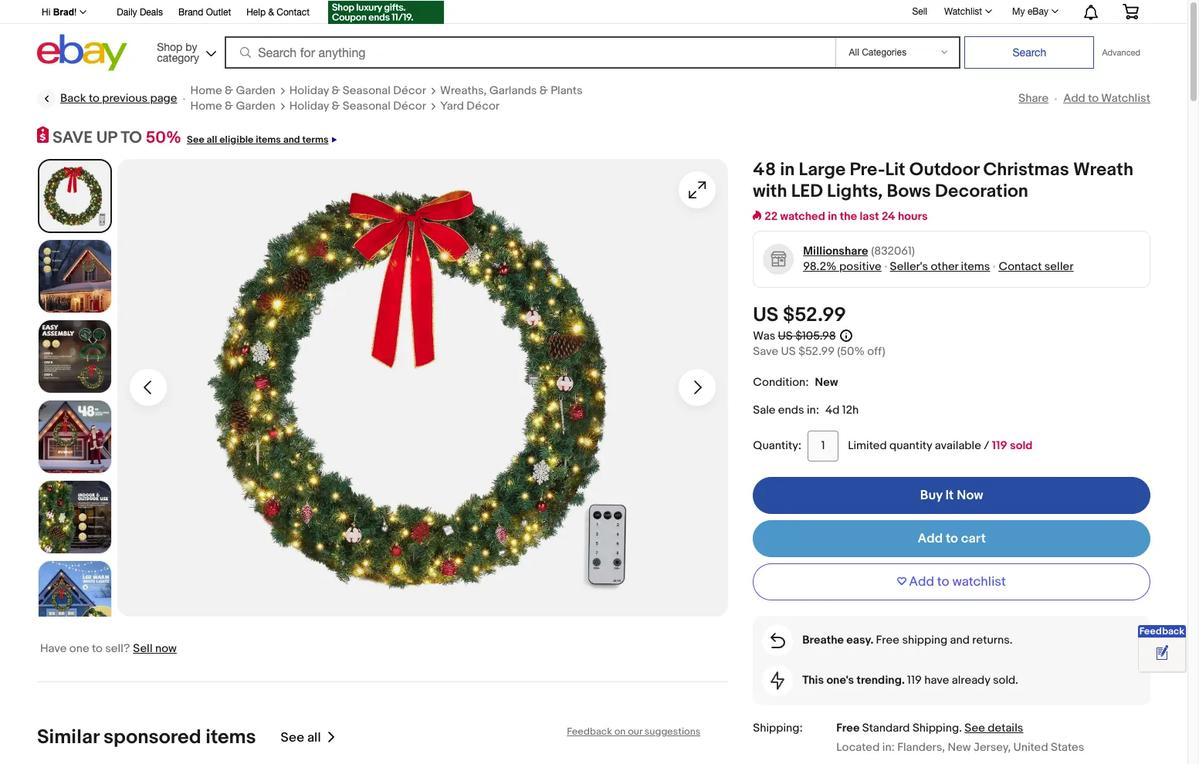 Task type: describe. For each thing, give the bounding box(es) containing it.
save us $52.99 (50% off)
[[753, 344, 886, 359]]

seller's other items link
[[890, 259, 991, 274]]

feedback for feedback on our suggestions
[[567, 726, 612, 738]]

yard
[[440, 99, 464, 114]]

returns.
[[973, 633, 1013, 648]]

shop by category button
[[150, 34, 219, 68]]

was
[[753, 329, 776, 343]]

1 horizontal spatial watchlist
[[1102, 91, 1151, 106]]

by
[[186, 41, 197, 53]]

have one to sell? sell now
[[40, 642, 177, 657]]

see details link
[[965, 721, 1024, 736]]

ebay
[[1028, 6, 1049, 17]]

feedback on our suggestions link
[[567, 726, 701, 738]]

similar
[[37, 726, 99, 750]]

account navigation
[[33, 0, 1151, 26]]

your shopping cart image
[[1122, 4, 1140, 19]]

picture 6 of 7 image
[[39, 561, 111, 634]]

!
[[74, 7, 77, 18]]

contact seller
[[999, 259, 1074, 274]]

similar sponsored items
[[37, 726, 256, 750]]

help & contact link
[[247, 5, 310, 22]]

to for cart
[[946, 531, 958, 547]]

shipping
[[902, 633, 948, 648]]

see inside free standard shipping . see details located in: flanders, new jersey, united states
[[965, 721, 986, 736]]

shop by category banner
[[33, 0, 1151, 75]]

seasonal for wreaths, garlands & plants
[[343, 83, 391, 98]]

48 in large pre-lit outdoor christmas wreath with led lights, bows decoration
[[753, 159, 1134, 202]]

items for seller's other items
[[961, 259, 991, 274]]

united
[[1014, 741, 1049, 755]]

the
[[840, 209, 857, 224]]

buy
[[920, 488, 943, 503]]

millionshare
[[803, 244, 868, 258]]

home for wreaths,
[[190, 83, 222, 98]]

plants
[[551, 83, 583, 98]]

add for add to watchlist
[[909, 574, 934, 590]]

contact inside the account navigation
[[277, 7, 310, 18]]

have
[[40, 642, 67, 657]]

add to watchlist
[[909, 574, 1006, 590]]

ends
[[778, 403, 804, 418]]

quantity
[[890, 438, 932, 453]]

this one's trending. 119 have already sold.
[[803, 673, 1019, 688]]

0 vertical spatial in:
[[807, 403, 819, 418]]

already
[[952, 673, 991, 688]]

seasonal for yard décor
[[343, 99, 391, 114]]

advanced link
[[1095, 37, 1148, 68]]

with
[[753, 180, 787, 202]]

millionshare (832061)
[[803, 244, 915, 258]]

and for shipping
[[950, 633, 970, 648]]

(832061)
[[872, 244, 915, 258]]

breathe easy. free shipping and returns.
[[803, 633, 1013, 648]]

seller's other items
[[890, 259, 991, 274]]

see all link
[[281, 726, 336, 750]]

save
[[753, 344, 779, 359]]

bows
[[887, 180, 931, 202]]

limited
[[848, 438, 887, 453]]

positive
[[839, 259, 882, 274]]

us $52.99
[[753, 303, 846, 327]]

see for see all
[[281, 730, 304, 746]]

watchlist inside the account navigation
[[945, 6, 983, 17]]

hours
[[898, 209, 928, 224]]

see all
[[281, 730, 321, 746]]

1 horizontal spatial in
[[828, 209, 838, 224]]

share button
[[1019, 91, 1049, 106]]

holiday for yard décor
[[289, 99, 329, 114]]

picture 1 of 7 image
[[39, 160, 110, 231]]

lights,
[[827, 180, 883, 202]]

sold
[[1010, 438, 1033, 453]]

Quantity: text field
[[808, 431, 839, 462]]

cart
[[961, 531, 986, 547]]

last
[[860, 209, 879, 224]]

new inside free standard shipping . see details located in: flanders, new jersey, united states
[[948, 741, 971, 755]]

home for yard
[[190, 99, 222, 114]]

condition: new
[[753, 375, 838, 390]]

sell now link
[[133, 642, 177, 657]]

eligible
[[219, 134, 254, 146]]

garden for yard
[[236, 99, 275, 114]]

us for save
[[781, 344, 796, 359]]

have
[[925, 673, 950, 688]]

& for yard décor's home & garden link
[[225, 99, 233, 114]]

yard décor link
[[440, 99, 500, 114]]

page
[[150, 91, 177, 106]]

watchlist
[[953, 574, 1006, 590]]

add for add to cart
[[918, 531, 943, 547]]

see for see all eligible items and terms
[[187, 134, 204, 146]]

all for see all eligible items and terms
[[207, 134, 217, 146]]

buy it now
[[920, 488, 984, 503]]

advanced
[[1103, 48, 1141, 57]]

pre-
[[850, 159, 885, 180]]

home & garden link for wreaths, garlands & plants
[[190, 83, 275, 99]]

suggestions
[[645, 726, 701, 738]]

& inside the account navigation
[[268, 7, 274, 18]]

watchlist link
[[936, 2, 1000, 21]]

other
[[931, 259, 959, 274]]

none submit inside shop by category banner
[[965, 36, 1095, 69]]

all for see all
[[307, 730, 321, 746]]

previous
[[102, 91, 148, 106]]

this
[[803, 673, 824, 688]]

brad
[[53, 7, 74, 18]]

0 vertical spatial free
[[876, 633, 900, 648]]

& for wreaths, garlands & plants holiday & seasonal décor link
[[332, 83, 340, 98]]

0 vertical spatial us
[[753, 303, 779, 327]]

0 horizontal spatial 119
[[908, 673, 922, 688]]

states
[[1051, 741, 1085, 755]]

.
[[959, 721, 962, 736]]

limited quantity available / 119 sold
[[848, 438, 1033, 453]]

0 vertical spatial items
[[256, 134, 281, 146]]

0 horizontal spatial new
[[815, 375, 838, 390]]

98.2%
[[803, 259, 837, 274]]

50%
[[146, 128, 181, 148]]

now
[[155, 642, 177, 657]]

now
[[957, 488, 984, 503]]

get the coupon image
[[328, 1, 444, 24]]

daily
[[117, 7, 137, 18]]

back to previous page
[[60, 91, 177, 106]]

contact seller link
[[999, 259, 1074, 274]]



Task type: vqa. For each thing, say whether or not it's contained in the screenshot.
Over $75.00 Over
no



Task type: locate. For each thing, give the bounding box(es) containing it.
in: down "standard"
[[883, 741, 895, 755]]

1 vertical spatial watchlist
[[1102, 91, 1151, 106]]

0 vertical spatial add
[[1064, 91, 1086, 106]]

1 horizontal spatial all
[[307, 730, 321, 746]]

to left cart
[[946, 531, 958, 547]]

add to cart
[[918, 531, 986, 547]]

1 vertical spatial us
[[778, 329, 793, 343]]

to for watchlist
[[1088, 91, 1099, 106]]

0 vertical spatial $52.99
[[783, 303, 846, 327]]

brand outlet link
[[178, 5, 231, 22]]

contact left seller
[[999, 259, 1042, 274]]

0 vertical spatial home & garden
[[190, 83, 275, 98]]

off)
[[868, 344, 886, 359]]

add down add to cart
[[909, 574, 934, 590]]

new down .
[[948, 741, 971, 755]]

and left terms
[[283, 134, 300, 146]]

119 right /
[[992, 438, 1008, 453]]

in inside the 48 in large pre-lit outdoor christmas wreath with led lights, bows decoration
[[780, 159, 795, 180]]

1 horizontal spatial see
[[281, 730, 304, 746]]

add inside button
[[909, 574, 934, 590]]

1 vertical spatial feedback
[[567, 726, 612, 738]]

buy it now link
[[753, 477, 1151, 514]]

1 seasonal from the top
[[343, 83, 391, 98]]

1 home from the top
[[190, 83, 222, 98]]

in: left 4d
[[807, 403, 819, 418]]

1 vertical spatial items
[[961, 259, 991, 274]]

sell left now
[[133, 642, 153, 657]]

0 vertical spatial home
[[190, 83, 222, 98]]

was us $105.98
[[753, 329, 836, 343]]

items for similar sponsored items
[[206, 726, 256, 750]]

48 in large pre-lit outdoor christmas wreath with led lights, bows decoration - picture 1 of 7 image
[[117, 159, 729, 617]]

standard
[[863, 721, 910, 736]]

up
[[96, 128, 117, 148]]

2 vertical spatial add
[[909, 574, 934, 590]]

119
[[992, 438, 1008, 453], [908, 673, 922, 688]]

to right back
[[89, 91, 100, 106]]

wreath
[[1073, 159, 1134, 180]]

holiday & seasonal décor link for yard décor
[[289, 99, 426, 114]]

new up 4d
[[815, 375, 838, 390]]

share
[[1019, 91, 1049, 106]]

0 vertical spatial with details__icon image
[[771, 633, 785, 648]]

1 horizontal spatial new
[[948, 741, 971, 755]]

picture 4 of 7 image
[[39, 401, 111, 473]]

with details__icon image for this
[[771, 672, 785, 690]]

add
[[1064, 91, 1086, 106], [918, 531, 943, 547], [909, 574, 934, 590]]

0 vertical spatial watchlist
[[945, 6, 983, 17]]

watchlist right sell link
[[945, 6, 983, 17]]

outlet
[[206, 7, 231, 18]]

us for was
[[778, 329, 793, 343]]

add right 'share'
[[1064, 91, 1086, 106]]

on
[[615, 726, 626, 738]]

christmas
[[984, 159, 1069, 180]]

shop
[[157, 41, 183, 53]]

1 vertical spatial seasonal
[[343, 99, 391, 114]]

decoration
[[935, 180, 1029, 202]]

0 vertical spatial contact
[[277, 7, 310, 18]]

with details__icon image
[[771, 633, 785, 648], [771, 672, 785, 690]]

0 vertical spatial in
[[780, 159, 795, 180]]

$52.99 up $105.98
[[783, 303, 846, 327]]

2 horizontal spatial see
[[965, 721, 986, 736]]

home & garden link for yard décor
[[190, 99, 275, 114]]

2 garden from the top
[[236, 99, 275, 114]]

feedback for feedback
[[1140, 626, 1185, 638]]

free right easy.
[[876, 633, 900, 648]]

Search for anything text field
[[227, 38, 833, 67]]

garden for wreaths,
[[236, 83, 275, 98]]

0 vertical spatial all
[[207, 134, 217, 146]]

0 horizontal spatial sell
[[133, 642, 153, 657]]

to for watchlist
[[937, 574, 950, 590]]

home & garden for yard
[[190, 99, 275, 114]]

1 vertical spatial with details__icon image
[[771, 672, 785, 690]]

1 horizontal spatial feedback
[[1140, 626, 1185, 638]]

jersey,
[[974, 741, 1011, 755]]

holiday for wreaths, garlands & plants
[[289, 83, 329, 98]]

add for add to watchlist
[[1064, 91, 1086, 106]]

my
[[1013, 6, 1025, 17]]

garden
[[236, 83, 275, 98], [236, 99, 275, 114]]

in: inside free standard shipping . see details located in: flanders, new jersey, united states
[[883, 741, 895, 755]]

trending.
[[857, 673, 905, 688]]

None submit
[[965, 36, 1095, 69]]

0 vertical spatial holiday & seasonal décor
[[289, 83, 426, 98]]

my ebay
[[1013, 6, 1049, 17]]

in right 48
[[780, 159, 795, 180]]

24
[[882, 209, 896, 224]]

sell link
[[906, 6, 935, 17]]

48
[[753, 159, 776, 180]]

0 vertical spatial holiday
[[289, 83, 329, 98]]

décor left yard
[[393, 99, 426, 114]]

0 horizontal spatial free
[[837, 721, 860, 736]]

and inside see all eligible items and terms link
[[283, 134, 300, 146]]

shipping
[[913, 721, 959, 736]]

to down advanced link
[[1088, 91, 1099, 106]]

décor for yard décor
[[393, 99, 426, 114]]

us
[[753, 303, 779, 327], [778, 329, 793, 343], [781, 344, 796, 359]]

1 home & garden link from the top
[[190, 83, 275, 99]]

see all eligible items and terms
[[187, 134, 329, 146]]

0 horizontal spatial in
[[780, 159, 795, 180]]

0 vertical spatial sell
[[912, 6, 928, 17]]

0 horizontal spatial all
[[207, 134, 217, 146]]

picture 2 of 7 image
[[39, 240, 111, 313]]

yard décor
[[440, 99, 500, 114]]

1 horizontal spatial in:
[[883, 741, 895, 755]]

items left see all text field
[[206, 726, 256, 750]]

feedback
[[1140, 626, 1185, 638], [567, 726, 612, 738]]

large
[[799, 159, 846, 180]]

add inside "link"
[[918, 531, 943, 547]]

wreaths,
[[440, 83, 487, 98]]

1 vertical spatial and
[[950, 633, 970, 648]]

1 horizontal spatial free
[[876, 633, 900, 648]]

and for items
[[283, 134, 300, 146]]

0 horizontal spatial see
[[187, 134, 204, 146]]

1 vertical spatial $52.99
[[799, 344, 835, 359]]

$52.99 down $105.98
[[799, 344, 835, 359]]

to left watchlist
[[937, 574, 950, 590]]

with details__icon image left breathe
[[771, 633, 785, 648]]

2 home & garden from the top
[[190, 99, 275, 114]]

contact right help
[[277, 7, 310, 18]]

0 vertical spatial feedback
[[1140, 626, 1185, 638]]

save
[[53, 128, 93, 148]]

details
[[988, 721, 1024, 736]]

add to cart link
[[753, 520, 1151, 557]]

1 vertical spatial free
[[837, 721, 860, 736]]

sold.
[[993, 673, 1019, 688]]

easy.
[[847, 633, 874, 648]]

1 vertical spatial add
[[918, 531, 943, 547]]

2 holiday from the top
[[289, 99, 329, 114]]

2 vertical spatial items
[[206, 726, 256, 750]]

1 vertical spatial in
[[828, 209, 838, 224]]

0 vertical spatial 119
[[992, 438, 1008, 453]]

holiday & seasonal décor for wreaths, garlands & plants
[[289, 83, 426, 98]]

one's
[[827, 673, 854, 688]]

1 garden from the top
[[236, 83, 275, 98]]

0 horizontal spatial and
[[283, 134, 300, 146]]

1 vertical spatial holiday
[[289, 99, 329, 114]]

0 horizontal spatial feedback
[[567, 726, 612, 738]]

0 horizontal spatial contact
[[277, 7, 310, 18]]

1 horizontal spatial contact
[[999, 259, 1042, 274]]

home
[[190, 83, 222, 98], [190, 99, 222, 114]]

1 vertical spatial 119
[[908, 673, 922, 688]]

items right eligible in the top left of the page
[[256, 134, 281, 146]]

items right "other"
[[961, 259, 991, 274]]

1 vertical spatial holiday & seasonal décor
[[289, 99, 426, 114]]

1 horizontal spatial 119
[[992, 438, 1008, 453]]

home & garden for wreaths,
[[190, 83, 275, 98]]

hi
[[42, 7, 50, 18]]

1 vertical spatial new
[[948, 741, 971, 755]]

& for yard décor's holiday & seasonal décor link
[[332, 99, 340, 114]]

2 seasonal from the top
[[343, 99, 391, 114]]

daily deals link
[[117, 5, 163, 22]]

$105.98
[[796, 329, 836, 343]]

1 vertical spatial in:
[[883, 741, 895, 755]]

to inside button
[[937, 574, 950, 590]]

seller
[[1045, 259, 1074, 274]]

daily deals
[[117, 7, 163, 18]]

us up was
[[753, 303, 779, 327]]

1 vertical spatial contact
[[999, 259, 1042, 274]]

led
[[791, 180, 823, 202]]

2 home from the top
[[190, 99, 222, 114]]

holiday & seasonal décor link
[[289, 83, 426, 99], [289, 99, 426, 114]]

help & contact
[[247, 7, 310, 18]]

0 vertical spatial and
[[283, 134, 300, 146]]

save up to 50%
[[53, 128, 181, 148]]

1 holiday & seasonal décor from the top
[[289, 83, 426, 98]]

watched
[[780, 209, 826, 224]]

millionshare image
[[763, 243, 795, 275]]

22
[[765, 209, 778, 224]]

sale ends in: 4d 12h
[[753, 403, 859, 418]]

1 holiday from the top
[[289, 83, 329, 98]]

2 holiday & seasonal décor from the top
[[289, 99, 426, 114]]

lit
[[885, 159, 906, 180]]

free standard shipping . see details located in: flanders, new jersey, united states
[[837, 721, 1085, 755]]

2 vertical spatial us
[[781, 344, 796, 359]]

free up located
[[837, 721, 860, 736]]

1 vertical spatial garden
[[236, 99, 275, 114]]

in
[[780, 159, 795, 180], [828, 209, 838, 224]]

us right was
[[778, 329, 793, 343]]

2 holiday & seasonal décor link from the top
[[289, 99, 426, 114]]

one
[[69, 642, 89, 657]]

2 home & garden link from the top
[[190, 99, 275, 114]]

with details__icon image for breathe
[[771, 633, 785, 648]]

free inside free standard shipping . see details located in: flanders, new jersey, united states
[[837, 721, 860, 736]]

brand outlet
[[178, 7, 231, 18]]

décor for wreaths, garlands & plants
[[393, 83, 426, 98]]

picture 3 of 7 image
[[39, 320, 111, 393]]

sell
[[912, 6, 928, 17], [133, 642, 153, 657]]

sale
[[753, 403, 776, 418]]

holiday
[[289, 83, 329, 98], [289, 99, 329, 114]]

1 horizontal spatial and
[[950, 633, 970, 648]]

sell inside the account navigation
[[912, 6, 928, 17]]

décor down the wreaths,
[[467, 99, 500, 114]]

0 vertical spatial seasonal
[[343, 83, 391, 98]]

condition:
[[753, 375, 809, 390]]

holiday & seasonal décor link for wreaths, garlands & plants
[[289, 83, 426, 99]]

breathe
[[803, 633, 844, 648]]

with details__icon image left this
[[771, 672, 785, 690]]

terms
[[302, 134, 329, 146]]

1 home & garden from the top
[[190, 83, 275, 98]]

and left the returns.
[[950, 633, 970, 648]]

watchlist down the advanced
[[1102, 91, 1151, 106]]

1 vertical spatial sell
[[133, 642, 153, 657]]

our
[[628, 726, 643, 738]]

add left cart
[[918, 531, 943, 547]]

hi brad !
[[42, 7, 77, 18]]

to for previous
[[89, 91, 100, 106]]

(50%
[[837, 344, 865, 359]]

picture 5 of 7 image
[[39, 481, 111, 553]]

0 vertical spatial garden
[[236, 83, 275, 98]]

décor left the wreaths,
[[393, 83, 426, 98]]

it
[[946, 488, 954, 503]]

119 left the have in the right bottom of the page
[[908, 673, 922, 688]]

1 holiday & seasonal décor link from the top
[[289, 83, 426, 99]]

us down 'was us $105.98'
[[781, 344, 796, 359]]

1 vertical spatial all
[[307, 730, 321, 746]]

1 vertical spatial home & garden
[[190, 99, 275, 114]]

back to previous page link
[[37, 90, 177, 108]]

sponsored
[[104, 726, 201, 750]]

See all text field
[[281, 730, 321, 746]]

1 horizontal spatial sell
[[912, 6, 928, 17]]

& for home & garden link associated with wreaths, garlands & plants
[[225, 83, 233, 98]]

0 horizontal spatial watchlist
[[945, 6, 983, 17]]

0 vertical spatial new
[[815, 375, 838, 390]]

and
[[283, 134, 300, 146], [950, 633, 970, 648]]

0 horizontal spatial in:
[[807, 403, 819, 418]]

1 vertical spatial home
[[190, 99, 222, 114]]

sell left watchlist link
[[912, 6, 928, 17]]

category
[[157, 51, 199, 64]]

to right one
[[92, 642, 103, 657]]

outdoor
[[910, 159, 979, 180]]

quantity:
[[753, 438, 802, 453]]

in left the
[[828, 209, 838, 224]]

holiday & seasonal décor for yard décor
[[289, 99, 426, 114]]



